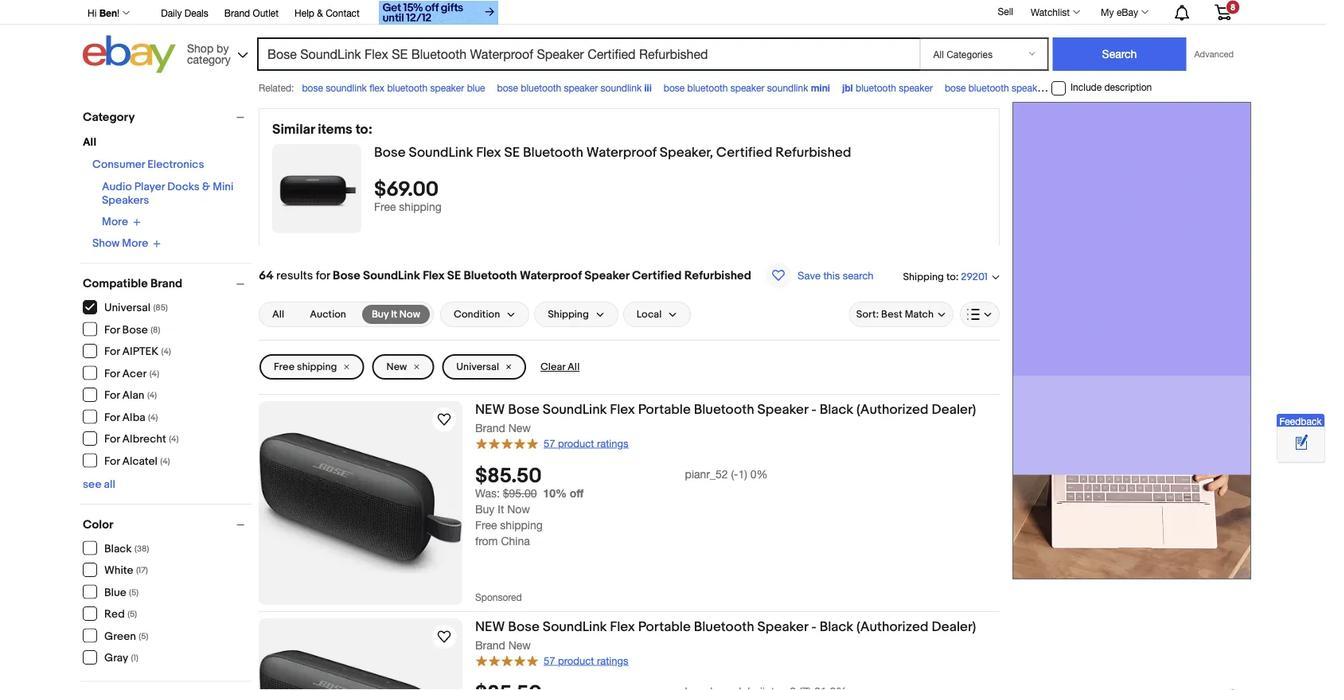 Task type: describe. For each thing, give the bounding box(es) containing it.
off
[[570, 487, 584, 500]]

new for watch new bose soundlink flex portable bluetooth speaker - black (authorized dealer) icon's "new bose soundlink flex portable bluetooth speaker - black (authorized dealer)" image's 57 product ratings link new bose soundlink flex portable bluetooth speaker - black (authorized dealer) heading
[[509, 421, 531, 434]]

soundlink for bose bluetooth speaker soundlink mini
[[767, 82, 809, 93]]

red
[[104, 608, 125, 622]]

bose bluetooth speaker soundlink revolve
[[945, 82, 1125, 93]]

buy inside "pianr_52 (-1) 0% was: $95.00 10% off buy it now free shipping from china"
[[475, 503, 495, 516]]

category
[[187, 53, 231, 66]]

sell
[[998, 6, 1014, 17]]

category button
[[83, 110, 252, 124]]

soundlink for bose bluetooth speaker soundlink revolve
[[1049, 82, 1090, 93]]

& inside audio player docks & mini speakers
[[202, 180, 210, 194]]

clear
[[541, 361, 566, 373]]

bose soundlink flex se bluetooth waterproof speaker, certified refurbished image
[[272, 155, 362, 222]]

blue
[[104, 586, 126, 600]]

new for watch new bose soundlink flex portable bluetooth speaker - black (authorized dealer) icon's "new bose soundlink flex portable bluetooth speaker - black (authorized dealer)" image
[[475, 401, 505, 418]]

show
[[92, 237, 120, 250]]

57 product ratings for watch new bose soundlink flex portable bluetooth speaker - black (authorized dealer) icon's "new bose soundlink flex portable bluetooth speaker - black (authorized dealer)" image
[[544, 437, 629, 450]]

bose for bose bluetooth speaker soundlink iii
[[497, 82, 518, 93]]

dealer) for watch new bose soundlink flex portable bluetooth speaker - black (authorized dealer) image "new bose soundlink flex portable bluetooth speaker - black (authorized dealer)" image
[[932, 619, 977, 635]]

sort: best match
[[857, 308, 934, 321]]

shipping inside the $69.00 free shipping
[[399, 200, 442, 213]]

advertisement region
[[1013, 102, 1252, 580]]

bose soundlink flex se bluetooth waterproof speaker, certified refurbished heading
[[374, 144, 852, 161]]

by
[[217, 41, 229, 55]]

speaker for bose bluetooth speaker soundlink iii
[[564, 82, 598, 93]]

free shipping
[[274, 361, 337, 373]]

0%
[[751, 467, 768, 481]]

see all
[[83, 478, 115, 491]]

all inside the clear all link
[[568, 361, 580, 373]]

for acer (4)
[[104, 367, 159, 381]]

1 vertical spatial free
[[274, 361, 295, 373]]

Buy It Now selected text field
[[372, 307, 420, 322]]

1 soundlink from the left
[[326, 82, 367, 93]]

portable for watch new bose soundlink flex portable bluetooth speaker - black (authorized dealer) icon's "new bose soundlink flex portable bluetooth speaker - black (authorized dealer)" image's 57 product ratings link
[[638, 401, 691, 418]]

(-
[[731, 467, 739, 481]]

condition
[[454, 308, 500, 321]]

shop by category button
[[180, 35, 252, 70]]

64
[[259, 268, 274, 283]]

0 vertical spatial new
[[387, 361, 407, 373]]

0 vertical spatial speaker
[[585, 268, 630, 283]]

Search for anything text field
[[260, 39, 917, 69]]

related:
[[259, 82, 294, 93]]

mini
[[811, 82, 830, 93]]

condition button
[[440, 302, 530, 327]]

for bose (8)
[[104, 323, 160, 337]]

free inside "pianr_52 (-1) 0% was: $95.00 10% off buy it now free shipping from china"
[[475, 519, 497, 532]]

feedback
[[1280, 416, 1322, 427]]

bose for bose bluetooth speaker soundlink revolve
[[945, 82, 966, 93]]

(5) for green
[[139, 631, 148, 642]]

auction link
[[300, 305, 356, 324]]

watch new bose soundlink flex portable bluetooth speaker - black (authorized dealer) image
[[435, 410, 454, 429]]

(4) for for alba
[[148, 412, 158, 423]]

see
[[83, 478, 101, 491]]

consumer electronics link
[[92, 158, 204, 172]]

my
[[1101, 6, 1114, 18]]

new bose soundlink flex portable bluetooth speaker - black (authorized dealer) image for watch new bose soundlink flex portable bluetooth speaker - black (authorized dealer) icon
[[259, 432, 463, 575]]

docks
[[167, 180, 200, 194]]

all
[[104, 478, 115, 491]]

buy inside text field
[[372, 308, 389, 321]]

consumer
[[92, 158, 145, 172]]

watch new bose soundlink flex portable bluetooth speaker - black (authorized dealer) image
[[435, 627, 454, 647]]

dealer) for watch new bose soundlink flex portable bluetooth speaker - black (authorized dealer) icon's "new bose soundlink flex portable bluetooth speaker - black (authorized dealer)" image
[[932, 401, 977, 418]]

64 results for bose soundlink flex se bluetooth waterproof speaker certified refurbished
[[259, 268, 752, 283]]

brand inside brand outlet 'link'
[[224, 7, 250, 18]]

new bose soundlink flex portable bluetooth speaker - black (authorized dealer) link for watch new bose soundlink flex portable bluetooth speaker - black (authorized dealer) image "new bose soundlink flex portable bluetooth speaker - black (authorized dealer)" image 57 product ratings link
[[475, 619, 1000, 638]]

1 bluetooth from the left
[[387, 82, 428, 93]]

bluetooth for jbl bluetooth speaker
[[856, 82, 897, 93]]

bose bluetooth speaker soundlink iii
[[497, 82, 652, 93]]

1 speaker from the left
[[430, 82, 464, 93]]

all inside all link
[[272, 308, 284, 321]]

main content containing $69.00
[[259, 102, 1000, 690]]

1 vertical spatial refurbished
[[685, 268, 752, 283]]

brand right watch new bose soundlink flex portable bluetooth speaker - black (authorized dealer) image
[[475, 639, 506, 652]]

0 vertical spatial more
[[102, 215, 128, 229]]

0 horizontal spatial se
[[447, 268, 461, 283]]

for for for bose
[[104, 323, 120, 337]]

clear all link
[[534, 354, 586, 380]]

save this search
[[798, 269, 874, 281]]

for for for aiptek
[[104, 345, 120, 359]]

speaker for jbl bluetooth speaker
[[899, 82, 933, 93]]

new bose soundlink flex portable bluetooth speaker - black (authorized dealer) brand new for watch new bose soundlink flex portable bluetooth speaker - black (authorized dealer) icon's "new bose soundlink flex portable bluetooth speaker - black (authorized dealer)" image
[[475, 401, 977, 434]]

audio
[[102, 180, 132, 194]]

for albrecht (4)
[[104, 433, 179, 446]]

for alan (4)
[[104, 389, 157, 403]]

jbl bluetooth speaker
[[842, 82, 933, 93]]

daily deals link
[[161, 5, 208, 22]]

gray (1)
[[104, 652, 138, 665]]

!
[[117, 7, 120, 18]]

include description
[[1071, 82, 1152, 93]]

new bose soundlink flex portable bluetooth speaker - black (authorized dealer) link for watch new bose soundlink flex portable bluetooth speaker - black (authorized dealer) icon's "new bose soundlink flex portable bluetooth speaker - black (authorized dealer)" image's 57 product ratings link
[[475, 401, 1000, 421]]

local
[[637, 308, 662, 321]]

product for watch new bose soundlink flex portable bluetooth speaker - black (authorized dealer) image "new bose soundlink flex portable bluetooth speaker - black (authorized dealer)" image
[[558, 655, 594, 667]]

(authorized for new bose soundlink flex portable bluetooth speaker - black (authorized dealer) heading related to watch new bose soundlink flex portable bluetooth speaker - black (authorized dealer) image "new bose soundlink flex portable bluetooth speaker - black (authorized dealer)" image 57 product ratings link
[[857, 619, 929, 635]]

bluetooth inside bose soundlink flex se bluetooth waterproof speaker, certified refurbished link
[[523, 144, 584, 161]]

account navigation
[[79, 0, 1244, 27]]

compatible brand button
[[83, 277, 252, 291]]

buy it now
[[372, 308, 420, 321]]

(4) for for aiptek
[[161, 347, 171, 357]]

product for watch new bose soundlink flex portable bluetooth speaker - black (authorized dealer) icon's "new bose soundlink flex portable bluetooth speaker - black (authorized dealer)" image
[[558, 437, 594, 450]]

description
[[1105, 82, 1152, 93]]

57 product ratings link for watch new bose soundlink flex portable bluetooth speaker - black (authorized dealer) icon's "new bose soundlink flex portable bluetooth speaker - black (authorized dealer)" image
[[475, 436, 629, 450]]

bose soundlink flex bluetooth speaker blue
[[302, 82, 485, 93]]

$95.00
[[503, 487, 537, 500]]

57 product ratings for watch new bose soundlink flex portable bluetooth speaker - black (authorized dealer) image "new bose soundlink flex portable bluetooth speaker - black (authorized dealer)" image
[[544, 655, 629, 667]]

shop by category banner
[[79, 0, 1244, 77]]

was:
[[475, 487, 500, 500]]

speakers
[[102, 194, 149, 207]]

blue
[[467, 82, 485, 93]]

bluetooth for bose bluetooth speaker soundlink revolve
[[969, 82, 1009, 93]]

1 vertical spatial black
[[104, 542, 132, 556]]

(5) for red
[[128, 610, 137, 620]]

search
[[843, 269, 874, 281]]

new bose soundlink flex portable bluetooth speaker - black (authorized dealer) brand new for watch new bose soundlink flex portable bluetooth speaker - black (authorized dealer) image "new bose soundlink flex portable bluetooth speaker - black (authorized dealer)" image
[[475, 619, 977, 652]]

show more
[[92, 237, 148, 250]]

sort: best match button
[[849, 302, 954, 327]]

my ebay link
[[1093, 2, 1156, 21]]

acer
[[122, 367, 147, 381]]

this
[[824, 269, 840, 281]]

for alba (4)
[[104, 411, 158, 424]]

bose soundlink flex se bluetooth waterproof speaker, certified refurbished
[[374, 144, 852, 161]]

portable for watch new bose soundlink flex portable bluetooth speaker - black (authorized dealer) image "new bose soundlink flex portable bluetooth speaker - black (authorized dealer)" image 57 product ratings link
[[638, 619, 691, 635]]

red (5)
[[104, 608, 137, 622]]

& inside account navigation
[[317, 7, 323, 18]]

for for for alcatel
[[104, 455, 120, 468]]

- for watch new bose soundlink flex portable bluetooth speaker - black (authorized dealer) image
[[812, 619, 817, 635]]

save
[[798, 269, 821, 281]]

shipping button
[[534, 302, 619, 327]]

1 vertical spatial certified
[[632, 268, 682, 283]]

new for new bose soundlink flex portable bluetooth speaker - black (authorized dealer) heading related to watch new bose soundlink flex portable bluetooth speaker - black (authorized dealer) image "new bose soundlink flex portable bluetooth speaker - black (authorized dealer)" image 57 product ratings link
[[509, 639, 531, 652]]

brand right watch new bose soundlink flex portable bluetooth speaker - black (authorized dealer) icon
[[475, 421, 506, 434]]

now inside "pianr_52 (-1) 0% was: $95.00 10% off buy it now free shipping from china"
[[507, 503, 530, 516]]



Task type: locate. For each thing, give the bounding box(es) containing it.
(5) inside the "blue (5)"
[[129, 588, 139, 598]]

0 vertical spatial portable
[[638, 401, 691, 418]]

1 new bose soundlink flex portable bluetooth speaker - black (authorized dealer) brand new from the top
[[475, 401, 977, 434]]

it inside "pianr_52 (-1) 0% was: $95.00 10% off buy it now free shipping from china"
[[498, 503, 504, 516]]

1 vertical spatial 57 product ratings link
[[475, 654, 629, 668]]

gray
[[104, 652, 128, 665]]

1 horizontal spatial certified
[[716, 144, 773, 161]]

bose right blue
[[497, 82, 518, 93]]

bose soundlink flex se bluetooth waterproof speaker, certified refurbished link
[[374, 144, 987, 164]]

3 for from the top
[[104, 367, 120, 381]]

1 horizontal spatial shipping
[[903, 271, 944, 283]]

universal (85)
[[104, 301, 168, 315]]

now up 'new' link
[[400, 308, 420, 321]]

2 product from the top
[[558, 655, 594, 667]]

universal inside main content
[[457, 361, 499, 373]]

0 horizontal spatial shipping
[[548, 308, 589, 321]]

bluetooth right flex
[[387, 82, 428, 93]]

now down $95.00
[[507, 503, 530, 516]]

to
[[947, 271, 956, 283]]

1 new bose soundlink flex portable bluetooth speaker - black (authorized dealer) heading from the top
[[475, 401, 977, 418]]

help & contact link
[[295, 5, 360, 22]]

new down buy it now selected text field
[[387, 361, 407, 373]]

black for watch new bose soundlink flex portable bluetooth speaker - black (authorized dealer) image "new bose soundlink flex portable bluetooth speaker - black (authorized dealer)" image
[[820, 619, 854, 635]]

waterproof left "speaker,"
[[587, 144, 657, 161]]

bose right 'iii'
[[664, 82, 685, 93]]

2 dealer) from the top
[[932, 619, 977, 635]]

0 vertical spatial it
[[391, 308, 397, 321]]

bluetooth for bose bluetooth speaker soundlink mini
[[688, 82, 728, 93]]

$69.00 free shipping
[[374, 178, 442, 213]]

1 57 product ratings link from the top
[[475, 436, 629, 450]]

new
[[387, 361, 407, 373], [509, 421, 531, 434], [509, 639, 531, 652]]

audio player docks & mini speakers link
[[102, 180, 234, 207]]

(4) inside the for alba (4)
[[148, 412, 158, 423]]

universal down condition
[[457, 361, 499, 373]]

bluetooth down search for anything text box at top
[[521, 82, 562, 93]]

mini
[[213, 180, 234, 194]]

0 horizontal spatial refurbished
[[685, 268, 752, 283]]

(4) for for alcatel
[[160, 456, 170, 467]]

black (38)
[[104, 542, 149, 556]]

similar items to:
[[272, 121, 373, 138]]

2 57 product ratings from the top
[[544, 655, 629, 667]]

speaker for bose bluetooth speaker soundlink revolve
[[1012, 82, 1046, 93]]

shop
[[187, 41, 214, 55]]

items
[[318, 121, 353, 138]]

shop by category
[[187, 41, 231, 66]]

color button
[[83, 518, 252, 532]]

(4) right aiptek
[[161, 347, 171, 357]]

1 bose from the left
[[302, 82, 323, 93]]

2 vertical spatial black
[[820, 619, 854, 635]]

buy down was:
[[475, 503, 495, 516]]

7 for from the top
[[104, 455, 120, 468]]

jbl
[[842, 82, 853, 93]]

0 vertical spatial ratings
[[597, 437, 629, 450]]

5 speaker from the left
[[1012, 82, 1046, 93]]

(85)
[[153, 303, 168, 313]]

1 for from the top
[[104, 323, 120, 337]]

refurbished up local dropdown button
[[685, 268, 752, 283]]

it down was:
[[498, 503, 504, 516]]

buy
[[372, 308, 389, 321], [475, 503, 495, 516]]

1 dealer) from the top
[[932, 401, 977, 418]]

ben
[[99, 7, 117, 18]]

shipping for shipping to : 29201
[[903, 271, 944, 283]]

1 vertical spatial shipping
[[548, 308, 589, 321]]

shipping for shipping
[[548, 308, 589, 321]]

(4) inside for albrecht (4)
[[169, 434, 179, 445]]

1 vertical spatial &
[[202, 180, 210, 194]]

0 vertical spatial black
[[820, 401, 854, 418]]

brand up "(85)"
[[150, 277, 183, 291]]

0 horizontal spatial buy
[[372, 308, 389, 321]]

certified up local dropdown button
[[632, 268, 682, 283]]

(4) inside for alcatel (4)
[[160, 456, 170, 467]]

soundlink left revolve
[[1049, 82, 1090, 93]]

for left aiptek
[[104, 345, 120, 359]]

1 vertical spatial new bose soundlink flex portable bluetooth speaker - black (authorized dealer) link
[[475, 619, 1000, 638]]

(38)
[[135, 544, 149, 554]]

0 vertical spatial 57 product ratings
[[544, 437, 629, 450]]

1 vertical spatial new bose soundlink flex portable bluetooth speaker - black (authorized dealer) brand new
[[475, 619, 977, 652]]

white
[[104, 564, 133, 578]]

1 vertical spatial 57 product ratings
[[544, 655, 629, 667]]

speaker for bose bluetooth speaker soundlink mini
[[731, 82, 765, 93]]

shipping
[[903, 271, 944, 283], [548, 308, 589, 321]]

1 vertical spatial (authorized
[[857, 619, 929, 635]]

speaker
[[585, 268, 630, 283], [758, 401, 808, 418], [758, 619, 808, 635]]

new right watch new bose soundlink flex portable bluetooth speaker - black (authorized dealer) image
[[475, 619, 505, 635]]

new bose soundlink flex portable bluetooth speaker - black (authorized dealer) image
[[259, 432, 463, 575], [259, 649, 463, 690]]

0 vertical spatial se
[[504, 144, 520, 161]]

bluetooth
[[387, 82, 428, 93], [521, 82, 562, 93], [688, 82, 728, 93], [856, 82, 897, 93], [969, 82, 1009, 93]]

brand outlet
[[224, 7, 279, 18]]

None submit
[[1053, 37, 1187, 71]]

1 vertical spatial now
[[507, 503, 530, 516]]

for down the for alba (4)
[[104, 433, 120, 446]]

0 vertical spatial free
[[374, 200, 396, 213]]

0 vertical spatial product
[[558, 437, 594, 450]]

2 bluetooth from the left
[[521, 82, 562, 93]]

2 speaker from the left
[[564, 82, 598, 93]]

bluetooth down sell link
[[969, 82, 1009, 93]]

5 bluetooth from the left
[[969, 82, 1009, 93]]

white (17)
[[104, 564, 148, 578]]

2 57 product ratings link from the top
[[475, 654, 629, 668]]

(5) inside the red (5)
[[128, 610, 137, 620]]

main content
[[259, 102, 1000, 690]]

1 57 from the top
[[544, 437, 555, 450]]

it up 'new' link
[[391, 308, 397, 321]]

0 vertical spatial waterproof
[[587, 144, 657, 161]]

2 new bose soundlink flex portable bluetooth speaker - black (authorized dealer) link from the top
[[475, 619, 1000, 638]]

10%
[[543, 487, 567, 500]]

0 vertical spatial &
[[317, 7, 323, 18]]

0 vertical spatial all
[[83, 136, 96, 149]]

free shipping link
[[260, 354, 364, 380]]

shipping inside free shipping link
[[297, 361, 337, 373]]

$85.50
[[475, 464, 542, 489]]

1 vertical spatial se
[[447, 268, 461, 283]]

0 horizontal spatial all
[[83, 136, 96, 149]]

daily
[[161, 7, 182, 18]]

4 soundlink from the left
[[1049, 82, 1090, 93]]

1 new bose soundlink flex portable bluetooth speaker - black (authorized dealer) link from the top
[[475, 401, 1000, 421]]

2 for from the top
[[104, 345, 120, 359]]

listing options selector. list view selected. image
[[967, 308, 993, 321]]

1 new from the top
[[475, 401, 505, 418]]

0 horizontal spatial free
[[274, 361, 295, 373]]

shipping inside "pianr_52 (-1) 0% was: $95.00 10% off buy it now free shipping from china"
[[500, 519, 543, 532]]

1 vertical spatial more
[[122, 237, 148, 250]]

all down category
[[83, 136, 96, 149]]

1 vertical spatial ratings
[[597, 655, 629, 667]]

new
[[475, 401, 505, 418], [475, 619, 505, 635]]

1 horizontal spatial buy
[[475, 503, 495, 516]]

0 horizontal spatial now
[[400, 308, 420, 321]]

2 soundlink from the left
[[601, 82, 642, 93]]

2 vertical spatial all
[[568, 361, 580, 373]]

1 vertical spatial all
[[272, 308, 284, 321]]

all down 64
[[272, 308, 284, 321]]

for up all
[[104, 455, 120, 468]]

0 vertical spatial new
[[475, 401, 505, 418]]

(4) right 'alan'
[[147, 391, 157, 401]]

1 portable from the top
[[638, 401, 691, 418]]

(4) right acer
[[149, 369, 159, 379]]

free up "from"
[[475, 519, 497, 532]]

6 for from the top
[[104, 433, 120, 446]]

1 vertical spatial new
[[509, 421, 531, 434]]

audio player docks & mini speakers
[[102, 180, 234, 207]]

new bose soundlink flex portable bluetooth speaker - black (authorized dealer) brand new
[[475, 401, 977, 434], [475, 619, 977, 652]]

certified right "speaker,"
[[716, 144, 773, 161]]

refurbished down mini
[[776, 144, 852, 161]]

for for for acer
[[104, 367, 120, 381]]

to:
[[356, 121, 373, 138]]

1 product from the top
[[558, 437, 594, 450]]

(5) right blue
[[129, 588, 139, 598]]

iii
[[645, 82, 652, 93]]

1 vertical spatial it
[[498, 503, 504, 516]]

new bose soundlink flex portable bluetooth speaker - black (authorized dealer) image for watch new bose soundlink flex portable bluetooth speaker - black (authorized dealer) image
[[259, 649, 463, 690]]

flex
[[370, 82, 385, 93]]

(authorized
[[857, 401, 929, 418], [857, 619, 929, 635]]

2 horizontal spatial all
[[568, 361, 580, 373]]

1 - from the top
[[812, 401, 817, 418]]

(1)
[[131, 653, 138, 664]]

(4) inside for aiptek (4)
[[161, 347, 171, 357]]

new bose soundlink flex portable bluetooth speaker - black (authorized dealer) heading for watch new bose soundlink flex portable bluetooth speaker - black (authorized dealer) image "new bose soundlink flex portable bluetooth speaker - black (authorized dealer)" image 57 product ratings link
[[475, 619, 977, 635]]

get an extra 15% off image
[[379, 1, 498, 25]]

1 vertical spatial portable
[[638, 619, 691, 635]]

2 portable from the top
[[638, 619, 691, 635]]

brand left outlet
[[224, 7, 250, 18]]

(5) right red
[[128, 610, 137, 620]]

pianr_52
[[685, 467, 728, 481]]

1 horizontal spatial free
[[374, 200, 396, 213]]

for alcatel (4)
[[104, 455, 170, 468]]

consumer electronics
[[92, 158, 204, 172]]

2 vertical spatial new
[[509, 639, 531, 652]]

(authorized for watch new bose soundlink flex portable bluetooth speaker - black (authorized dealer) icon's "new bose soundlink flex portable bluetooth speaker - black (authorized dealer)" image's 57 product ratings link new bose soundlink flex portable bluetooth speaker - black (authorized dealer) heading
[[857, 401, 929, 418]]

0 vertical spatial dealer)
[[932, 401, 977, 418]]

0 vertical spatial buy
[[372, 308, 389, 321]]

bose for bose soundlink flex bluetooth speaker blue
[[302, 82, 323, 93]]

0 vertical spatial new bose soundlink flex portable bluetooth speaker - black (authorized dealer) image
[[259, 432, 463, 575]]

0 horizontal spatial certified
[[632, 268, 682, 283]]

product
[[558, 437, 594, 450], [558, 655, 594, 667]]

0 vertical spatial -
[[812, 401, 817, 418]]

soundlink left 'iii'
[[601, 82, 642, 93]]

(5)
[[129, 588, 139, 598], [128, 610, 137, 620], [139, 631, 148, 642]]

2 horizontal spatial shipping
[[500, 519, 543, 532]]

0 vertical spatial universal
[[104, 301, 151, 315]]

for for for albrecht
[[104, 433, 120, 446]]

certified
[[716, 144, 773, 161], [632, 268, 682, 283]]

2 vertical spatial (5)
[[139, 631, 148, 642]]

shipping inside shipping to : 29201
[[903, 271, 944, 283]]

1 vertical spatial shipping
[[297, 361, 337, 373]]

alba
[[122, 411, 145, 424]]

0 horizontal spatial shipping
[[297, 361, 337, 373]]

waterproof inside bose soundlink flex se bluetooth waterproof speaker, certified refurbished link
[[587, 144, 657, 161]]

bose for bose bluetooth speaker soundlink mini
[[664, 82, 685, 93]]

0 vertical spatial new bose soundlink flex portable bluetooth speaker - black (authorized dealer) heading
[[475, 401, 977, 418]]

1 vertical spatial product
[[558, 655, 594, 667]]

(4) right alba
[[148, 412, 158, 423]]

save this search button
[[761, 262, 879, 289]]

bluetooth right jbl
[[856, 82, 897, 93]]

all link
[[263, 305, 294, 324]]

for left acer
[[104, 367, 120, 381]]

revolve
[[1092, 82, 1125, 93]]

local button
[[623, 302, 691, 327]]

soundlink left mini
[[767, 82, 809, 93]]

57 for watch new bose soundlink flex portable bluetooth speaker - black (authorized dealer) icon's "new bose soundlink flex portable bluetooth speaker - black (authorized dealer)" image's 57 product ratings link
[[544, 437, 555, 450]]

universal up 'for bose (8)'
[[104, 301, 151, 315]]

portable
[[638, 401, 691, 418], [638, 619, 691, 635]]

help & contact
[[295, 7, 360, 18]]

4 bose from the left
[[945, 82, 966, 93]]

(4) right alcatel
[[160, 456, 170, 467]]

0 horizontal spatial &
[[202, 180, 210, 194]]

speaker down search for anything text box at top
[[564, 82, 598, 93]]

for for for alan
[[104, 389, 120, 403]]

0 horizontal spatial universal
[[104, 301, 151, 315]]

my ebay
[[1101, 6, 1139, 18]]

speaker left blue
[[430, 82, 464, 93]]

& right help
[[317, 7, 323, 18]]

0 vertical spatial shipping
[[903, 271, 944, 283]]

1 horizontal spatial waterproof
[[587, 144, 657, 161]]

free right "bose soundlink flex se bluetooth waterproof speaker, certified refurbished" image at top
[[374, 200, 396, 213]]

brand outlet link
[[224, 5, 279, 22]]

1 vertical spatial -
[[812, 619, 817, 635]]

include
[[1071, 82, 1102, 93]]

clear all
[[541, 361, 580, 373]]

(4) inside for alan (4)
[[147, 391, 157, 401]]

buy right 'auction'
[[372, 308, 389, 321]]

ratings for watch new bose soundlink flex portable bluetooth speaker - black (authorized dealer) image "new bose soundlink flex portable bluetooth speaker - black (authorized dealer)" image 57 product ratings link
[[597, 655, 629, 667]]

universal for universal
[[457, 361, 499, 373]]

(5) right green
[[139, 631, 148, 642]]

1 vertical spatial new bose soundlink flex portable bluetooth speaker - black (authorized dealer) image
[[259, 649, 463, 690]]

for for for alba
[[104, 411, 120, 424]]

for aiptek (4)
[[104, 345, 171, 359]]

0 vertical spatial refurbished
[[776, 144, 852, 161]]

new right watch new bose soundlink flex portable bluetooth speaker - black (authorized dealer) image
[[509, 639, 531, 652]]

bose right related:
[[302, 82, 323, 93]]

0 vertical spatial 57
[[544, 437, 555, 450]]

(4) inside for acer (4)
[[149, 369, 159, 379]]

albrecht
[[122, 433, 166, 446]]

bluetooth right 'iii'
[[688, 82, 728, 93]]

1 new bose soundlink flex portable bluetooth speaker - black (authorized dealer) image from the top
[[259, 432, 463, 575]]

new up $85.50 at the bottom left of page
[[509, 421, 531, 434]]

1 vertical spatial speaker
[[758, 401, 808, 418]]

57 for watch new bose soundlink flex portable bluetooth speaker - black (authorized dealer) image "new bose soundlink flex portable bluetooth speaker - black (authorized dealer)" image 57 product ratings link
[[544, 655, 555, 667]]

0 horizontal spatial it
[[391, 308, 397, 321]]

speaker for watch new bose soundlink flex portable bluetooth speaker - black (authorized dealer) image
[[758, 619, 808, 635]]

- for watch new bose soundlink flex portable bluetooth speaker - black (authorized dealer) icon
[[812, 401, 817, 418]]

1 57 product ratings from the top
[[544, 437, 629, 450]]

for left 'alan'
[[104, 389, 120, 403]]

new bose soundlink flex portable bluetooth speaker - black (authorized dealer) heading
[[475, 401, 977, 418], [475, 619, 977, 635]]

all right clear
[[568, 361, 580, 373]]

2 57 from the top
[[544, 655, 555, 667]]

3 speaker from the left
[[731, 82, 765, 93]]

2 - from the top
[[812, 619, 817, 635]]

1 horizontal spatial now
[[507, 503, 530, 516]]

waterproof up "shipping" dropdown button
[[520, 268, 582, 283]]

0 vertical spatial 57 product ratings link
[[475, 436, 629, 450]]

now inside text field
[[400, 308, 420, 321]]

(4)
[[161, 347, 171, 357], [149, 369, 159, 379], [147, 391, 157, 401], [148, 412, 158, 423], [169, 434, 179, 445], [160, 456, 170, 467]]

soundlink left flex
[[326, 82, 367, 93]]

2 new bose soundlink flex portable bluetooth speaker - black (authorized dealer) heading from the top
[[475, 619, 977, 635]]

shipping to : 29201
[[903, 271, 988, 283]]

none submit inside shop by category banner
[[1053, 37, 1187, 71]]

new bose soundlink flex portable bluetooth speaker - black (authorized dealer) link
[[475, 401, 1000, 421], [475, 619, 1000, 638]]

bose right "jbl bluetooth speaker"
[[945, 82, 966, 93]]

5 for from the top
[[104, 411, 120, 424]]

4 speaker from the left
[[899, 82, 933, 93]]

2 ratings from the top
[[597, 655, 629, 667]]

1 vertical spatial universal
[[457, 361, 499, 373]]

0 vertical spatial new bose soundlink flex portable bluetooth speaker - black (authorized dealer) brand new
[[475, 401, 977, 434]]

2 new bose soundlink flex portable bluetooth speaker - black (authorized dealer) image from the top
[[259, 649, 463, 690]]

(4) for for alan
[[147, 391, 157, 401]]

new link
[[372, 354, 434, 380]]

blue (5)
[[104, 586, 139, 600]]

0 vertical spatial certified
[[716, 144, 773, 161]]

4 for from the top
[[104, 389, 120, 403]]

deals
[[185, 7, 208, 18]]

1 horizontal spatial all
[[272, 308, 284, 321]]

1 vertical spatial waterproof
[[520, 268, 582, 283]]

shipping inside dropdown button
[[548, 308, 589, 321]]

1 ratings from the top
[[597, 437, 629, 450]]

0 vertical spatial (authorized
[[857, 401, 929, 418]]

2 bose from the left
[[497, 82, 518, 93]]

more
[[102, 215, 128, 229], [122, 237, 148, 250]]

3 bluetooth from the left
[[688, 82, 728, 93]]

shipping left to
[[903, 271, 944, 283]]

speaker right jbl
[[899, 82, 933, 93]]

it inside text field
[[391, 308, 397, 321]]

universal for universal (85)
[[104, 301, 151, 315]]

1 vertical spatial new
[[475, 619, 505, 635]]

1 horizontal spatial universal
[[457, 361, 499, 373]]

1 vertical spatial (5)
[[128, 610, 137, 620]]

0 vertical spatial (5)
[[129, 588, 139, 598]]

1 vertical spatial new bose soundlink flex portable bluetooth speaker - black (authorized dealer) heading
[[475, 619, 977, 635]]

(5) inside green (5)
[[139, 631, 148, 642]]

hi
[[88, 7, 97, 18]]

advanced
[[1195, 49, 1234, 59]]

new for watch new bose soundlink flex portable bluetooth speaker - black (authorized dealer) image "new bose soundlink flex portable bluetooth speaker - black (authorized dealer)" image
[[475, 619, 505, 635]]

0 horizontal spatial waterproof
[[520, 268, 582, 283]]

1 horizontal spatial it
[[498, 503, 504, 516]]

0 vertical spatial shipping
[[399, 200, 442, 213]]

(4) for for albrecht
[[169, 434, 179, 445]]

57 product ratings link for watch new bose soundlink flex portable bluetooth speaker - black (authorized dealer) image "new bose soundlink flex portable bluetooth speaker - black (authorized dealer)" image
[[475, 654, 629, 668]]

(4) right albrecht
[[169, 434, 179, 445]]

(4) for for acer
[[149, 369, 159, 379]]

2 horizontal spatial free
[[475, 519, 497, 532]]

bose
[[374, 144, 406, 161], [333, 268, 361, 283], [122, 323, 148, 337], [508, 401, 540, 418], [508, 619, 540, 635]]

new down universal link
[[475, 401, 505, 418]]

more button
[[102, 215, 141, 229]]

3 soundlink from the left
[[767, 82, 809, 93]]

daily deals
[[161, 7, 208, 18]]

2 (authorized from the top
[[857, 619, 929, 635]]

1 vertical spatial 57
[[544, 655, 555, 667]]

1 (authorized from the top
[[857, 401, 929, 418]]

ratings for watch new bose soundlink flex portable bluetooth speaker - black (authorized dealer) icon's "new bose soundlink flex portable bluetooth speaker - black (authorized dealer)" image's 57 product ratings link
[[597, 437, 629, 450]]

speaker,
[[660, 144, 713, 161]]

& left the mini
[[202, 180, 210, 194]]

2 vertical spatial free
[[475, 519, 497, 532]]

see all button
[[83, 478, 115, 491]]

0 vertical spatial new bose soundlink flex portable bluetooth speaker - black (authorized dealer) link
[[475, 401, 1000, 421]]

2 new bose soundlink flex portable bluetooth speaker - black (authorized dealer) brand new from the top
[[475, 619, 977, 652]]

1 vertical spatial buy
[[475, 503, 495, 516]]

black for watch new bose soundlink flex portable bluetooth speaker - black (authorized dealer) icon's "new bose soundlink flex portable bluetooth speaker - black (authorized dealer)" image
[[820, 401, 854, 418]]

shipping up the clear all
[[548, 308, 589, 321]]

compatible brand
[[83, 277, 183, 291]]

1 vertical spatial dealer)
[[932, 619, 977, 635]]

now
[[400, 308, 420, 321], [507, 503, 530, 516]]

watchlist
[[1031, 6, 1070, 18]]

1 horizontal spatial &
[[317, 7, 323, 18]]

speaker for watch new bose soundlink flex portable bluetooth speaker - black (authorized dealer) icon
[[758, 401, 808, 418]]

alan
[[122, 389, 145, 403]]

free inside the $69.00 free shipping
[[374, 200, 396, 213]]

sort:
[[857, 308, 879, 321]]

2 vertical spatial shipping
[[500, 519, 543, 532]]

buy it now link
[[362, 305, 430, 324]]

0 vertical spatial now
[[400, 308, 420, 321]]

sell link
[[991, 6, 1021, 17]]

new bose soundlink flex portable bluetooth speaker - black (authorized dealer) heading for watch new bose soundlink flex portable bluetooth speaker - black (authorized dealer) icon's "new bose soundlink flex portable bluetooth speaker - black (authorized dealer)" image's 57 product ratings link
[[475, 401, 977, 418]]

2 new from the top
[[475, 619, 505, 635]]

speaker left mini
[[731, 82, 765, 93]]

1 horizontal spatial se
[[504, 144, 520, 161]]

speaker left "include"
[[1012, 82, 1046, 93]]

1 horizontal spatial refurbished
[[776, 144, 852, 161]]

4 bluetooth from the left
[[856, 82, 897, 93]]

free down all link
[[274, 361, 295, 373]]

soundlink for bose bluetooth speaker soundlink iii
[[601, 82, 642, 93]]

for down universal (85)
[[104, 323, 120, 337]]

more down more button
[[122, 237, 148, 250]]

match
[[905, 308, 934, 321]]

more up show more
[[102, 215, 128, 229]]

3 bose from the left
[[664, 82, 685, 93]]

2 vertical spatial speaker
[[758, 619, 808, 635]]

(5) for blue
[[129, 588, 139, 598]]

for left alba
[[104, 411, 120, 424]]

bluetooth for bose bluetooth speaker soundlink iii
[[521, 82, 562, 93]]

1 horizontal spatial shipping
[[399, 200, 442, 213]]



Task type: vqa. For each thing, say whether or not it's contained in the screenshot.
'Tablets Starting At $80 Shop Apple, Samsung, And More.'
no



